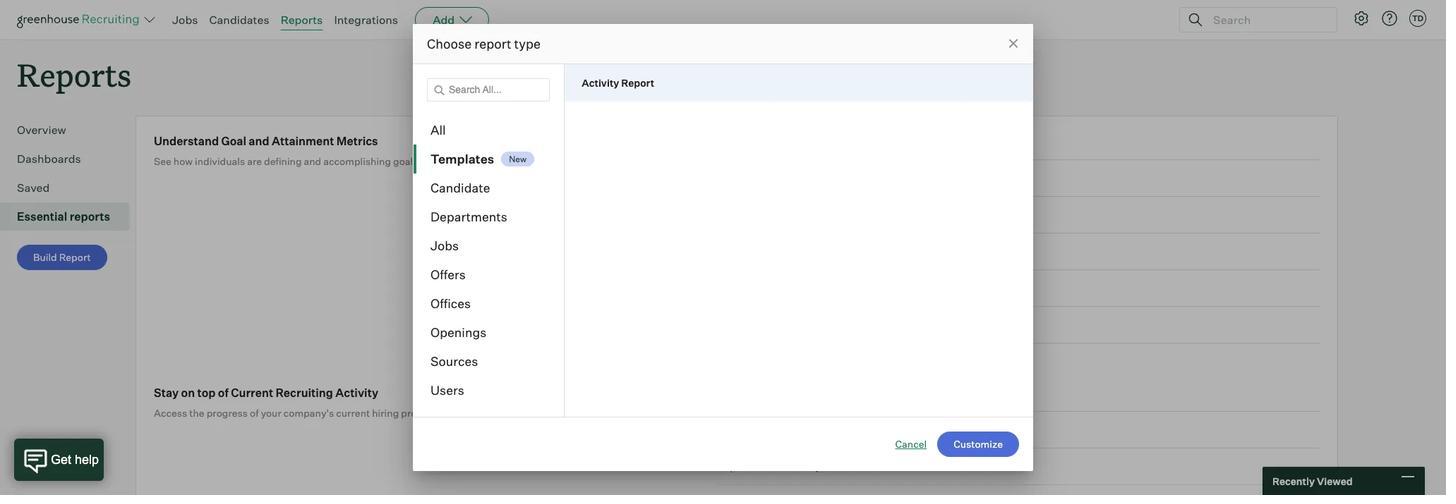 Task type: vqa. For each thing, say whether or not it's contained in the screenshot.
right and
yes



Task type: locate. For each thing, give the bounding box(es) containing it.
attainment
[[272, 134, 334, 148]]

understand
[[154, 134, 219, 148]]

reports right candidates
[[281, 13, 323, 27]]

add
[[433, 13, 455, 27]]

greenhouse recruiting image
[[17, 11, 144, 28]]

of left your
[[250, 408, 259, 420]]

stay on top of current recruiting activity access the progress of your company's current hiring process
[[154, 386, 438, 420]]

report
[[622, 77, 655, 89], [59, 252, 91, 264]]

recruiting
[[276, 386, 333, 401]]

sources
[[431, 354, 478, 369]]

activity
[[582, 77, 620, 89], [336, 386, 379, 401]]

individuals
[[195, 155, 245, 167]]

0 vertical spatial reports
[[281, 13, 323, 27]]

and down attainment
[[304, 155, 321, 167]]

team
[[542, 155, 566, 167]]

dashboards link
[[17, 151, 124, 167]]

1 vertical spatial activity
[[336, 386, 379, 401]]

reports
[[70, 210, 110, 224]]

essential reports
[[17, 210, 110, 224]]

offers
[[431, 267, 466, 282]]

reports down greenhouse recruiting image
[[17, 54, 131, 95]]

all
[[431, 122, 446, 138]]

templates
[[431, 151, 494, 167]]

0 vertical spatial report
[[622, 77, 655, 89]]

jobs left candidates link
[[172, 13, 198, 27]]

report for build report
[[59, 252, 91, 264]]

and up are
[[249, 134, 270, 148]]

top
[[197, 386, 216, 401]]

see
[[154, 155, 171, 167]]

overview
[[17, 123, 66, 137]]

candidate
[[431, 180, 490, 196]]

1 vertical spatial reports
[[17, 54, 131, 95]]

jobs
[[172, 13, 198, 27], [431, 238, 459, 254]]

1 vertical spatial of
[[250, 408, 259, 420]]

Search All... text field
[[427, 78, 550, 102]]

1 horizontal spatial report
[[622, 77, 655, 89]]

summary
[[776, 461, 821, 473]]

and
[[249, 134, 270, 148], [304, 155, 321, 167], [523, 155, 540, 167]]

current
[[231, 386, 273, 401]]

Search text field
[[1210, 10, 1325, 30]]

activity inside choose report type dialog
[[582, 77, 620, 89]]

are
[[247, 155, 262, 167]]

report inside button
[[59, 252, 91, 264]]

add button
[[415, 7, 490, 32]]

candidates link
[[209, 13, 269, 27]]

1 horizontal spatial reports
[[281, 13, 323, 27]]

essential
[[17, 210, 67, 224]]

reports link
[[281, 13, 323, 27]]

defining
[[264, 155, 302, 167]]

and left team
[[523, 155, 540, 167]]

0 horizontal spatial activity
[[336, 386, 379, 401]]

recently
[[1273, 476, 1316, 488]]

1 horizontal spatial and
[[304, 155, 321, 167]]

report inside dialog
[[622, 77, 655, 89]]

own
[[459, 155, 478, 167]]

the
[[189, 408, 205, 420]]

td button
[[1410, 10, 1427, 27]]

td button
[[1407, 7, 1430, 30]]

0 horizontal spatial and
[[249, 134, 270, 148]]

progress
[[207, 408, 248, 420]]

type
[[515, 36, 541, 52]]

overview link
[[17, 122, 124, 139]]

td
[[1413, 13, 1424, 23]]

customize
[[954, 439, 1003, 451]]

2 horizontal spatial and
[[523, 155, 540, 167]]

0 vertical spatial activity
[[582, 77, 620, 89]]

understand goal and attainment metrics see how individuals are defining and accomplishing goals for their own personal and team development
[[154, 134, 628, 167]]

dashboards
[[17, 152, 81, 166]]

of right top
[[218, 386, 229, 401]]

1 horizontal spatial jobs
[[431, 238, 459, 254]]

hiring
[[372, 408, 399, 420]]

jobs link
[[172, 13, 198, 27]]

recently viewed
[[1273, 476, 1353, 488]]

choose report type dialog
[[413, 24, 1034, 472]]

1 horizontal spatial activity
[[582, 77, 620, 89]]

for
[[420, 155, 433, 167]]

0 vertical spatial of
[[218, 386, 229, 401]]

1 vertical spatial report
[[59, 252, 91, 264]]

0 horizontal spatial report
[[59, 252, 91, 264]]

0 horizontal spatial jobs
[[172, 13, 198, 27]]

reports
[[281, 13, 323, 27], [17, 54, 131, 95]]

activity report
[[582, 77, 655, 89]]

jobs up offers
[[431, 238, 459, 254]]

department
[[718, 461, 774, 473]]

1 vertical spatial jobs
[[431, 238, 459, 254]]

of
[[218, 386, 229, 401], [250, 408, 259, 420]]

report
[[475, 36, 512, 52]]



Task type: describe. For each thing, give the bounding box(es) containing it.
integrations link
[[334, 13, 398, 27]]

saved link
[[17, 179, 124, 196]]

new
[[509, 154, 527, 164]]

goal
[[221, 134, 246, 148]]

0 horizontal spatial reports
[[17, 54, 131, 95]]

company's
[[284, 408, 334, 420]]

cancel
[[896, 439, 927, 451]]

personal
[[480, 155, 520, 167]]

your
[[261, 408, 282, 420]]

choose report type
[[427, 36, 541, 52]]

access
[[154, 408, 187, 420]]

their
[[435, 155, 457, 167]]

0 horizontal spatial of
[[218, 386, 229, 401]]

users
[[431, 383, 465, 398]]

how
[[174, 155, 193, 167]]

jobs inside choose report type dialog
[[431, 238, 459, 254]]

department summary
[[718, 461, 821, 473]]

openings
[[431, 325, 487, 340]]

goals
[[393, 155, 418, 167]]

configure image
[[1354, 10, 1371, 27]]

integrations
[[334, 13, 398, 27]]

current
[[336, 408, 370, 420]]

accomplishing
[[324, 155, 391, 167]]

metrics
[[337, 134, 378, 148]]

customize button
[[938, 432, 1020, 458]]

on
[[181, 386, 195, 401]]

department summary link
[[718, 449, 1321, 486]]

saved
[[17, 181, 50, 195]]

offices
[[431, 296, 471, 311]]

activity inside stay on top of current recruiting activity access the progress of your company's current hiring process
[[336, 386, 379, 401]]

process
[[401, 408, 438, 420]]

build report button
[[17, 245, 107, 271]]

departments
[[431, 209, 508, 225]]

viewed
[[1318, 476, 1353, 488]]

choose
[[427, 36, 472, 52]]

candidates
[[209, 13, 269, 27]]

1 horizontal spatial of
[[250, 408, 259, 420]]

cancel link
[[896, 438, 927, 452]]

development
[[568, 155, 628, 167]]

build report
[[33, 252, 91, 264]]

build
[[33, 252, 57, 264]]

essential reports link
[[17, 208, 124, 225]]

0 vertical spatial jobs
[[172, 13, 198, 27]]

report for activity report
[[622, 77, 655, 89]]

stay
[[154, 386, 179, 401]]



